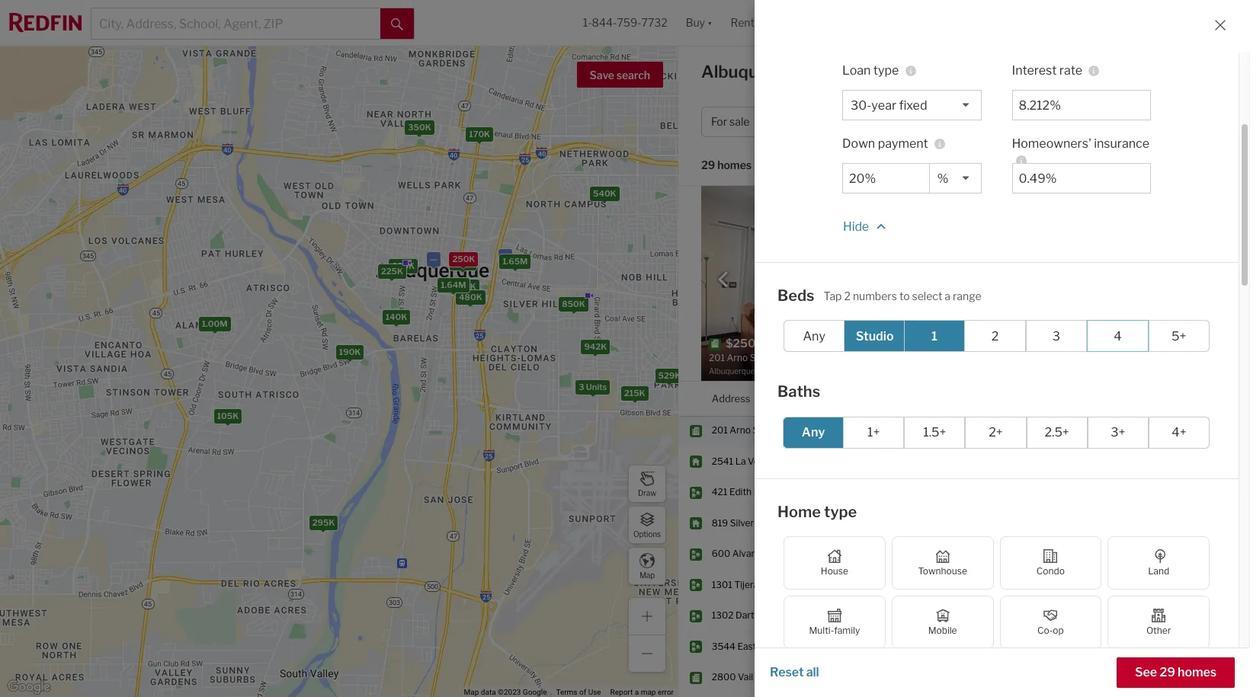 Task type: locate. For each thing, give the bounding box(es) containing it.
dr right vega
[[772, 456, 782, 467]]

2 checkbox
[[965, 320, 1026, 352]]

1 down townhouse
[[964, 579, 969, 591]]

photos
[[1132, 162, 1172, 177]]

421 edith blvd se link
[[712, 487, 791, 499]]

0 horizontal spatial home type
[[778, 503, 857, 521]]

ave right silver
[[756, 518, 772, 529]]

days for 24 days
[[1165, 672, 1185, 683]]

ave right tijeras
[[765, 579, 782, 591]]

days right the 24 on the bottom
[[1165, 672, 1185, 683]]

1 vertical spatial map
[[464, 689, 479, 697]]

819 silver ave sw
[[712, 518, 790, 529]]

home down '421 edith blvd se' 'link'
[[778, 503, 821, 521]]

studio left -
[[966, 115, 999, 128]]

dr
[[772, 456, 782, 467], [773, 548, 783, 560], [784, 610, 794, 622]]

140k
[[386, 312, 407, 323]]

1302 dartmouth dr ne link
[[712, 610, 809, 623]]

1 horizontal spatial   text field
[[1019, 98, 1144, 112]]

albuquerque down house
[[805, 579, 860, 591]]

ne
[[764, 425, 777, 436], [784, 579, 796, 591], [796, 610, 809, 622]]

3 inside checkbox
[[1053, 329, 1061, 343]]

albuquerque up house
[[805, 548, 860, 560]]

0 vertical spatial map
[[640, 571, 655, 580]]

albuquerque up house option
[[805, 518, 860, 529]]

nm
[[812, 62, 841, 82]]

— down $191
[[1104, 610, 1112, 622]]

any down tap
[[803, 329, 826, 343]]

#110
[[787, 672, 808, 683]]

0 vertical spatial home
[[866, 115, 896, 128]]

0 vertical spatial home type
[[866, 115, 921, 128]]

0 vertical spatial a
[[945, 289, 951, 302]]

House checkbox
[[784, 537, 886, 590]]

op
[[1053, 625, 1064, 637]]

a left "range"
[[945, 289, 951, 302]]

Co-op checkbox
[[1000, 596, 1102, 650]]

1 vertical spatial dr
[[773, 548, 783, 560]]

studio
[[966, 115, 999, 128], [856, 329, 894, 343]]

days for 6 days
[[1160, 425, 1180, 436]]

1.65m
[[503, 256, 528, 267]]

5+
[[1172, 329, 1187, 343]]

1 left 2+
[[964, 425, 969, 436]]

6 albuquerque from the top
[[805, 672, 860, 683]]

dr right dartmouth
[[784, 610, 794, 622]]

0 vertical spatial ne
[[764, 425, 777, 436]]

se
[[775, 487, 786, 498], [785, 548, 796, 560], [791, 641, 802, 653], [774, 672, 785, 683]]

1302
[[712, 610, 734, 622]]

land
[[1148, 566, 1170, 577]]

map down options on the bottom right of the page
[[640, 571, 655, 580]]

1 horizontal spatial map
[[640, 571, 655, 580]]

Any checkbox
[[784, 320, 845, 352]]

mobile
[[928, 625, 957, 637]]

sw
[[784, 456, 799, 467], [774, 518, 790, 529]]

condo
[[1037, 566, 1065, 577]]

12 days
[[1152, 548, 1183, 560]]

for
[[711, 115, 727, 128]]

dr for alvarado
[[773, 548, 783, 560]]

any down the location button
[[802, 425, 825, 440]]

2 vertical spatial option group
[[784, 537, 1210, 650]]

house
[[821, 566, 849, 577]]

studio inside 'option'
[[856, 329, 894, 343]]

  text field up the remove studio - 1 bd / 0+ ba icon
[[1019, 98, 1144, 112]]

photo of 201 arno st ne #403, albuquerque, nm 87102 image
[[701, 186, 964, 381]]

days right 12
[[1163, 548, 1183, 560]]

0 horizontal spatial map
[[464, 689, 479, 697]]

29 right the see
[[1160, 666, 1176, 680]]

2 vertical spatial ne
[[796, 610, 809, 622]]

1 left 8,634
[[1003, 579, 1008, 591]]

1 horizontal spatial 29
[[1160, 666, 1176, 680]]

0 horizontal spatial studio
[[856, 329, 894, 343]]

1 vertical spatial home
[[778, 503, 821, 521]]

homes down for sale
[[718, 159, 752, 172]]

1 vertical spatial ne
[[784, 579, 796, 591]]

1 right '•'
[[1181, 115, 1186, 128]]

map data ©2023 google
[[464, 689, 547, 697]]

days right 22
[[1165, 610, 1185, 622]]

1 vertical spatial studio
[[856, 329, 894, 343]]

201
[[712, 425, 728, 436]]

3+
[[1111, 425, 1126, 440]]

1+ radio
[[843, 417, 904, 449]]

se left knob
[[791, 641, 802, 653]]

12
[[1152, 548, 1161, 560]]

0 horizontal spatial 2
[[844, 289, 851, 302]]

days right 23
[[1165, 641, 1185, 653]]

terms of use link
[[556, 689, 601, 697]]

3 left "units"
[[579, 382, 584, 393]]

dr right alvarado
[[773, 548, 783, 560]]

submit search image
[[391, 18, 403, 30]]

1 inside all filters • 1 button
[[1181, 115, 1186, 128]]

interest
[[1012, 63, 1057, 77]]

/
[[1030, 115, 1034, 128]]

home type down 30-year fixed
[[866, 115, 921, 128]]

600
[[712, 548, 731, 560]]

select
[[912, 289, 943, 302]]

alvarado
[[733, 548, 771, 560]]

all
[[1127, 115, 1140, 128]]

2541
[[712, 456, 734, 467]]

1 horizontal spatial a
[[945, 289, 951, 302]]

ne up 1302 dartmouth dr ne albuquerque
[[784, 579, 796, 591]]

1 right 2+
[[1003, 425, 1008, 436]]

0+
[[1036, 115, 1050, 128]]

  text field down down payment
[[849, 171, 923, 186]]

se for vail
[[774, 672, 785, 683]]

days for 12 days
[[1163, 548, 1183, 560]]

  text field
[[1019, 171, 1144, 186]]

map left data
[[464, 689, 479, 697]]

1-844-759-7732 link
[[583, 16, 668, 29]]

se right alvarado
[[785, 548, 796, 560]]

google image
[[4, 678, 54, 698]]

homes
[[844, 62, 901, 82]]

type down fixed
[[898, 115, 921, 128]]

homes down favorite this home image
[[1178, 666, 1217, 680]]

1 vertical spatial homes
[[1178, 666, 1217, 680]]

0 vertical spatial any
[[803, 329, 826, 343]]

all filters • 1 button
[[1099, 107, 1196, 137]]

insights
[[1104, 66, 1150, 81]]

a
[[945, 289, 951, 302], [635, 689, 639, 697]]

3 left 4 checkbox
[[1053, 329, 1061, 343]]

1 right -
[[1007, 115, 1013, 128]]

se for eastern
[[791, 641, 802, 653]]

1 horizontal spatial home
[[866, 115, 896, 128]]

-
[[1001, 115, 1005, 128]]

map region
[[0, 0, 801, 698]]

529k
[[658, 371, 681, 381]]

homes inside button
[[1178, 666, 1217, 680]]

1 vertical spatial 29
[[1160, 666, 1176, 680]]

0 vertical spatial dr
[[772, 456, 782, 467]]

dr inside the 2541 la vega dr sw link
[[772, 456, 782, 467]]

hide
[[843, 219, 869, 234]]

albuquerque down heights
[[805, 672, 860, 683]]

se inside 'link'
[[775, 487, 786, 498]]

a left map
[[635, 689, 639, 697]]

option group for baths
[[783, 417, 1210, 449]]

favorite this home image
[[1215, 637, 1234, 655]]

any inside option
[[803, 329, 826, 343]]

knob
[[805, 641, 828, 653]]

studio down numbers
[[856, 329, 894, 343]]

eastern
[[738, 641, 771, 653]]

— right 250k
[[502, 251, 509, 262]]

days right 20
[[1165, 579, 1185, 591]]

ave for tijeras
[[765, 579, 782, 591]]

%
[[938, 171, 949, 186]]

$225
[[1104, 672, 1127, 683]]

215k
[[624, 388, 645, 399]]

save search button
[[577, 62, 663, 88]]

previous button image
[[716, 272, 731, 287]]

20 days
[[1152, 579, 1185, 591]]

se left #110
[[774, 672, 785, 683]]

3 for 3 units
[[579, 382, 584, 393]]

1 vertical spatial any
[[802, 425, 825, 440]]

0 vertical spatial studio
[[966, 115, 999, 128]]

0 vertical spatial option group
[[784, 320, 1210, 352]]

reset all button
[[770, 658, 819, 688]]

421 edith blvd se
[[712, 487, 786, 498]]

option group containing house
[[784, 537, 1210, 650]]

0 horizontal spatial 3
[[579, 382, 584, 393]]

1 vertical spatial 2
[[992, 329, 999, 343]]

home down year
[[866, 115, 896, 128]]

ne right st
[[764, 425, 777, 436]]

1 inside studio - 1 bd / 0+ ba button
[[1007, 115, 1013, 128]]

$191
[[1104, 579, 1124, 591]]

albuquerque up multi-family
[[805, 610, 860, 622]]

0 vertical spatial sw
[[784, 456, 799, 467]]

reset all
[[770, 666, 819, 680]]

2 down hoa
[[992, 329, 999, 343]]

map inside button
[[640, 571, 655, 580]]

4+ radio
[[1149, 417, 1210, 449]]

$1,650,000
[[875, 579, 926, 591]]

2800
[[712, 672, 736, 683]]

error
[[658, 689, 674, 697]]

219k
[[453, 257, 474, 268]]

home
[[866, 115, 896, 128], [778, 503, 821, 521]]

terms of use
[[556, 689, 601, 697]]

0 vertical spatial 29
[[701, 159, 715, 172]]

3 checkbox
[[1026, 320, 1087, 352]]

$215,000
[[875, 641, 917, 653]]

3+ radio
[[1088, 417, 1149, 449]]

2+
[[989, 425, 1003, 440]]

1 vertical spatial 3
[[579, 382, 584, 393]]

sw right silver
[[774, 518, 790, 529]]

0 vertical spatial 3
[[1053, 329, 1061, 343]]

type left for in the right of the page
[[874, 63, 899, 77]]

vega
[[748, 456, 770, 467]]

sale
[[730, 115, 750, 128]]

home type up house option
[[778, 503, 857, 521]]

©2023
[[498, 689, 521, 697]]

ne up knob
[[796, 610, 809, 622]]

use
[[588, 689, 601, 697]]

•
[[1175, 115, 1179, 128]]

sw down #403
[[784, 456, 799, 467]]

3544
[[712, 641, 736, 653]]

  text field
[[1019, 98, 1144, 112], [849, 171, 923, 186]]

0 vertical spatial 2
[[844, 289, 851, 302]]

1 horizontal spatial 3
[[1053, 329, 1061, 343]]

see 29 homes
[[1135, 666, 1217, 680]]

dr inside 600 alvarado dr se link
[[773, 548, 783, 560]]

save
[[590, 69, 614, 82]]

2 vertical spatial dr
[[784, 610, 794, 622]]

1 vertical spatial a
[[635, 689, 639, 697]]

home inside home type button
[[866, 115, 896, 128]]

1 horizontal spatial home type
[[866, 115, 921, 128]]

ave right eastern
[[773, 641, 789, 653]]

1 down select
[[932, 329, 938, 343]]

2 inside checkbox
[[992, 329, 999, 343]]

5+ checkbox
[[1149, 320, 1210, 352]]

option group
[[784, 320, 1210, 352], [783, 417, 1210, 449], [784, 537, 1210, 650]]

albuquerque down the location button
[[805, 425, 860, 436]]

3 inside map region
[[579, 382, 584, 393]]

search
[[617, 69, 650, 82]]

0 horizontal spatial   text field
[[849, 171, 923, 186]]

1 horizontal spatial homes
[[1178, 666, 1217, 680]]

se right "blvd"
[[775, 487, 786, 498]]

favorite this home image
[[1215, 667, 1234, 686]]

1 horizontal spatial studio
[[966, 115, 999, 128]]

1 vertical spatial type
[[898, 115, 921, 128]]

$540,000
[[875, 610, 920, 622]]

1 vertical spatial option group
[[783, 417, 1210, 449]]

0 vertical spatial   text field
[[1019, 98, 1144, 112]]

0 horizontal spatial homes
[[718, 159, 752, 172]]

2 right tap
[[844, 289, 851, 302]]

1.64m
[[441, 280, 466, 290]]

170k
[[469, 129, 490, 139]]

favorite button image
[[935, 190, 961, 216]]

1 horizontal spatial 2
[[992, 329, 999, 343]]

1 checkbox
[[904, 320, 965, 352]]

map
[[640, 571, 655, 580], [464, 689, 479, 697]]

type up house option
[[824, 503, 857, 521]]

0 vertical spatial homes
[[718, 159, 752, 172]]

ave right vail on the right
[[755, 672, 772, 683]]

29 down for
[[701, 159, 715, 172]]

1,285
[[1042, 641, 1066, 653]]

any inside "radio"
[[802, 425, 825, 440]]

1301 tijeras ave ne link
[[712, 579, 796, 592]]

studio inside button
[[966, 115, 999, 128]]

0 horizontal spatial home
[[778, 503, 821, 521]]

1 vertical spatial home type
[[778, 503, 857, 521]]

480k
[[459, 292, 482, 303]]

days right 6
[[1160, 425, 1180, 436]]

home type
[[866, 115, 921, 128], [778, 503, 857, 521]]



Task type: vqa. For each thing, say whether or not it's contained in the screenshot.
the YoY
no



Task type: describe. For each thing, give the bounding box(es) containing it.
29 inside button
[[1160, 666, 1176, 680]]

albuquerque,
[[701, 62, 809, 82]]

arno
[[730, 425, 751, 436]]

remove studio - 1 bd / 0+ ba image
[[1072, 117, 1081, 127]]

map for map
[[640, 571, 655, 580]]

ba
[[1052, 115, 1064, 128]]

Land checkbox
[[1108, 537, 1210, 590]]

map for map data ©2023 google
[[464, 689, 479, 697]]

0 horizontal spatial a
[[635, 689, 639, 697]]

0 vertical spatial type
[[874, 63, 899, 77]]

ne for st
[[764, 425, 777, 436]]

City, Address, School, Agent, ZIP search field
[[91, 8, 380, 39]]

4
[[1114, 329, 1122, 343]]

4+
[[1172, 425, 1187, 440]]

30-year fixed
[[851, 98, 927, 112]]

report a map error
[[610, 689, 674, 697]]

favorite button checkbox
[[935, 190, 961, 216]]

3 albuquerque from the top
[[805, 548, 860, 560]]

1301 tijeras ave ne
[[712, 579, 796, 591]]

photos button
[[1129, 162, 1190, 184]]

bd
[[1015, 115, 1028, 128]]

ne for ave
[[784, 579, 796, 591]]

600 alvarado dr se link
[[712, 548, 796, 561]]

data
[[481, 689, 496, 697]]

type inside button
[[898, 115, 921, 128]]

1+
[[868, 425, 880, 440]]

225k
[[381, 266, 403, 277]]

2800 vail ave se #110 albuquerque
[[712, 672, 860, 683]]

3 units
[[579, 382, 607, 393]]

1 vertical spatial sw
[[774, 518, 790, 529]]

see
[[1135, 666, 1157, 680]]

option group for home type
[[784, 537, 1210, 650]]

23
[[1152, 641, 1163, 653]]

Mobile checkbox
[[892, 596, 994, 650]]

beds
[[778, 286, 815, 305]]

2.5+
[[1045, 425, 1070, 440]]

30-
[[851, 98, 872, 112]]

down payment
[[842, 136, 928, 151]]

1 right the $215,000
[[964, 641, 969, 653]]

Condo checkbox
[[1000, 537, 1102, 590]]

down
[[842, 136, 875, 151]]

285k
[[392, 261, 415, 272]]

address button
[[712, 382, 751, 416]]

homeowners'
[[1012, 136, 1092, 151]]

1302 dartmouth dr ne albuquerque
[[712, 610, 860, 622]]

1-844-759-7732
[[583, 16, 668, 29]]

1.00m
[[202, 319, 228, 330]]

201 arno st ne #403 link
[[712, 425, 802, 438]]

silver
[[730, 518, 754, 529]]

days for 20 days
[[1165, 579, 1185, 591]]

ave for silver
[[756, 518, 772, 529]]

850k
[[562, 299, 585, 309]]

loan type
[[842, 63, 899, 77]]

$250,000
[[875, 425, 919, 436]]

23 days
[[1152, 641, 1185, 653]]

Townhouse checkbox
[[892, 537, 994, 590]]

1 left 1,285
[[1003, 641, 1008, 653]]

multi-family
[[809, 625, 860, 637]]

$425,000
[[875, 548, 919, 560]]

1.5+ radio
[[904, 417, 966, 449]]

2 albuquerque from the top
[[805, 518, 860, 529]]

105k
[[217, 411, 239, 422]]

blvd
[[754, 487, 773, 498]]

se for alvarado
[[785, 548, 796, 560]]

0 horizontal spatial 29
[[701, 159, 715, 172]]

4 checkbox
[[1087, 320, 1149, 352]]

home type button
[[856, 107, 950, 137]]

201 arno st ne #403 albuquerque
[[712, 425, 860, 436]]

2 vertical spatial type
[[824, 503, 857, 521]]

Multi-family checkbox
[[784, 596, 886, 650]]

421
[[712, 487, 728, 498]]

studio for studio - 1 bd / 0+ ba
[[966, 115, 999, 128]]

2+ radio
[[966, 417, 1027, 449]]

tap 2 numbers to select a range
[[824, 289, 982, 302]]

baths
[[778, 383, 820, 401]]

Other checkbox
[[1108, 596, 1210, 650]]

studio for studio
[[856, 329, 894, 343]]

multi-
[[809, 625, 834, 637]]

— up $191
[[1104, 548, 1112, 560]]

20
[[1152, 579, 1163, 591]]

google
[[523, 689, 547, 697]]

ave for eastern
[[773, 641, 789, 653]]

address
[[712, 392, 751, 404]]

sale
[[931, 62, 965, 82]]

22
[[1152, 610, 1163, 622]]

600 alvarado dr se
[[712, 548, 796, 560]]

2.5+ radio
[[1027, 417, 1088, 449]]

homeowners' insurance
[[1012, 136, 1150, 151]]

5 albuquerque from the top
[[805, 610, 860, 622]]

rate
[[1060, 63, 1083, 77]]

759-
[[617, 16, 642, 29]]

3 for 3
[[1053, 329, 1061, 343]]

hoa
[[977, 289, 997, 300]]

map
[[641, 689, 656, 697]]

edith
[[730, 487, 752, 498]]

ave for vail
[[755, 672, 772, 683]]

3544 eastern ave se link
[[712, 641, 802, 654]]

250k
[[452, 254, 475, 265]]

2541 la vega dr sw
[[712, 456, 799, 467]]

insurance
[[1094, 136, 1150, 151]]

reset
[[770, 666, 804, 680]]

ne for dr
[[796, 610, 809, 622]]

819
[[712, 518, 728, 529]]

2541 la vega dr sw link
[[712, 456, 799, 468]]

any for 1+
[[802, 425, 825, 440]]

any for studio
[[803, 329, 826, 343]]

1 vertical spatial   text field
[[849, 171, 923, 186]]

recommended
[[798, 159, 875, 172]]

townhouse
[[918, 566, 967, 577]]

home type inside home type button
[[866, 115, 921, 128]]

4 albuquerque from the top
[[805, 579, 860, 591]]

albuquerque, nm homes for sale
[[701, 62, 965, 82]]

24
[[1152, 672, 1163, 683]]

for sale
[[711, 115, 750, 128]]

1 inside 1 option
[[932, 329, 938, 343]]

— up co-
[[1042, 610, 1050, 622]]

interest rate
[[1012, 63, 1083, 77]]

family
[[834, 625, 860, 637]]

st
[[753, 425, 762, 436]]

tap
[[824, 289, 842, 302]]

to
[[900, 289, 910, 302]]

hide button
[[842, 209, 891, 239]]

295k
[[312, 517, 335, 528]]

1 albuquerque from the top
[[805, 425, 860, 436]]

other
[[1147, 625, 1171, 637]]

— left 219k
[[430, 254, 437, 264]]

dr for dartmouth
[[784, 610, 794, 622]]

Any radio
[[783, 417, 844, 449]]

se for edith
[[775, 487, 786, 498]]

of
[[579, 689, 586, 697]]

market insights
[[1060, 66, 1150, 81]]

days for 23 days
[[1165, 641, 1185, 653]]

for
[[904, 62, 927, 82]]

— up condo in the bottom of the page
[[1042, 548, 1050, 560]]

Studio checkbox
[[844, 320, 906, 352]]

days for 22 days
[[1165, 610, 1185, 622]]

loan
[[842, 63, 871, 77]]



